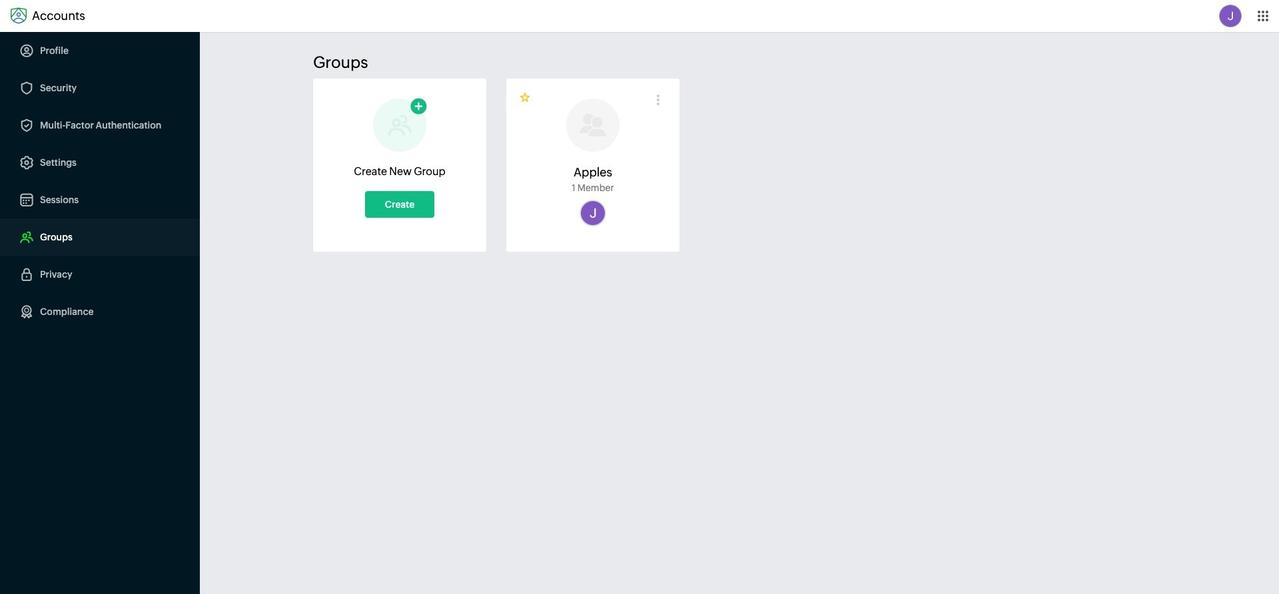 Task type: vqa. For each thing, say whether or not it's contained in the screenshot.
the leftmost Close
no



Task type: describe. For each thing, give the bounding box(es) containing it.
makeprimary image
[[520, 92, 532, 104]]



